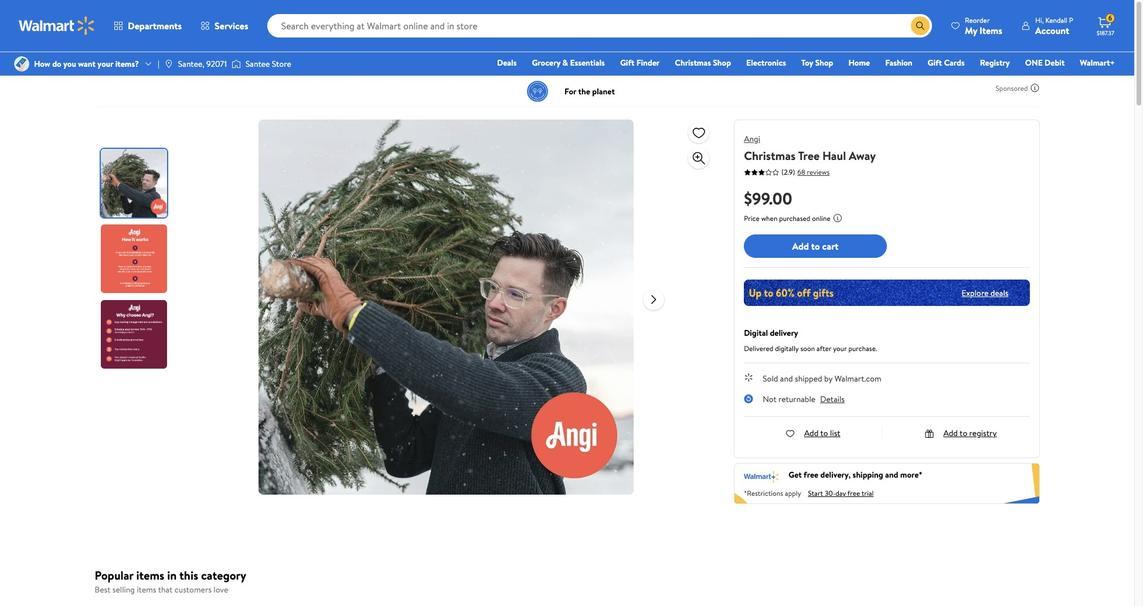 Task type: describe. For each thing, give the bounding box(es) containing it.
popular
[[95, 567, 133, 583]]

explore deals
[[962, 287, 1009, 299]]

selling
[[112, 584, 135, 596]]

fashion
[[885, 57, 912, 69]]

purchased
[[779, 213, 810, 223]]

cards
[[944, 57, 965, 69]]

registry link
[[975, 56, 1015, 69]]

68 reviews link
[[795, 167, 830, 177]]

0 horizontal spatial your
[[98, 58, 113, 70]]

get free delivery, shipping and more*
[[789, 469, 922, 481]]

do
[[52, 58, 61, 70]]

one debit
[[1025, 57, 1065, 69]]

get free delivery, shipping and more* banner
[[734, 463, 1040, 504]]

electronics
[[746, 57, 786, 69]]

grocery & essentials link
[[527, 56, 610, 69]]

*restrictions apply
[[744, 488, 801, 498]]

finder
[[636, 57, 660, 69]]

price
[[744, 213, 760, 223]]

gift for gift cards
[[928, 57, 942, 69]]

reorder my items
[[965, 15, 1002, 37]]

toy shop
[[801, 57, 833, 69]]

not
[[763, 393, 777, 405]]

angi
[[744, 133, 760, 145]]

search icon image
[[916, 21, 925, 30]]

to for cart
[[811, 240, 820, 253]]

$187.37
[[1097, 29, 1114, 37]]

santee store
[[246, 58, 291, 70]]

customers
[[175, 584, 212, 596]]

trial
[[862, 488, 874, 498]]

by
[[824, 373, 833, 385]]

one debit link
[[1020, 56, 1070, 69]]

hi, kendall p account
[[1035, 15, 1073, 37]]

christmas inside the angi christmas tree haul away
[[744, 148, 796, 164]]

toy
[[801, 57, 813, 69]]

apply
[[785, 488, 801, 498]]

purchase.
[[848, 344, 877, 353]]

get
[[789, 469, 802, 481]]

items?
[[115, 58, 139, 70]]

gift cards link
[[922, 56, 970, 69]]

angi link
[[744, 133, 760, 145]]

digital
[[744, 327, 768, 339]]

0 vertical spatial christmas
[[675, 57, 711, 69]]

gift finder
[[620, 57, 660, 69]]

start
[[808, 488, 823, 498]]

more*
[[900, 469, 922, 481]]

&
[[562, 57, 568, 69]]

essentials
[[570, 57, 605, 69]]

debit
[[1045, 57, 1065, 69]]

explore
[[962, 287, 989, 299]]

p
[[1069, 15, 1073, 25]]

 image for santee, 92071
[[164, 59, 173, 69]]

digitally
[[775, 344, 799, 353]]

love
[[214, 584, 228, 596]]

gift for gift finder
[[620, 57, 634, 69]]

delivery
[[770, 327, 798, 339]]

walmart image
[[19, 16, 95, 35]]

christmas tree haul away - image 2 of 3 image
[[101, 225, 169, 293]]

add to favorites list, christmas tree haul away image
[[692, 125, 706, 140]]

want
[[78, 58, 96, 70]]

christmas shop link
[[670, 56, 736, 69]]

shop for toy shop
[[815, 57, 833, 69]]

popular items in this category best selling items that customers love
[[95, 567, 246, 596]]

your inside digital delivery delivered digitally soon after your purchase.
[[833, 344, 847, 353]]

add to registry button
[[925, 427, 997, 439]]

and inside banner
[[885, 469, 898, 481]]

online
[[812, 213, 831, 223]]

santee,
[[178, 58, 204, 70]]

tree
[[798, 148, 820, 164]]

departments
[[128, 19, 182, 32]]

my
[[965, 24, 977, 37]]

account
[[1035, 24, 1069, 37]]

home link
[[843, 56, 875, 69]]

after
[[817, 344, 831, 353]]

walmart.com
[[835, 373, 881, 385]]

walmart+ link
[[1075, 56, 1120, 69]]

deals
[[991, 287, 1009, 299]]

registry
[[969, 427, 997, 439]]

add for add to list
[[804, 427, 819, 439]]

day
[[835, 488, 846, 498]]

add for add to registry
[[943, 427, 958, 439]]

services
[[215, 19, 248, 32]]

next media item image
[[647, 292, 661, 306]]

68
[[797, 167, 805, 177]]

Search search field
[[267, 14, 932, 38]]

when
[[761, 213, 777, 223]]



Task type: vqa. For each thing, say whether or not it's contained in the screenshot.
tvs $300 & under link
no



Task type: locate. For each thing, give the bounding box(es) containing it.
0 vertical spatial and
[[780, 373, 793, 385]]

walmart plus image
[[744, 469, 779, 483]]

christmas tree haul away image
[[259, 120, 634, 495]]

walmart+
[[1080, 57, 1115, 69]]

your right after
[[833, 344, 847, 353]]

grocery & essentials
[[532, 57, 605, 69]]

1 vertical spatial christmas
[[744, 148, 796, 164]]

christmas tree haul away - image 3 of 3 image
[[101, 300, 169, 369]]

christmas right finder
[[675, 57, 711, 69]]

2 gift from the left
[[928, 57, 942, 69]]

 image right |
[[164, 59, 173, 69]]

hi,
[[1035, 15, 1044, 25]]

gift finder link
[[615, 56, 665, 69]]

 image for santee store
[[231, 58, 241, 70]]

0 vertical spatial your
[[98, 58, 113, 70]]

2 horizontal spatial to
[[960, 427, 967, 439]]

0 vertical spatial items
[[136, 567, 164, 583]]

home
[[848, 57, 870, 69]]

add
[[792, 240, 809, 253], [804, 427, 819, 439], [943, 427, 958, 439]]

add to registry
[[943, 427, 997, 439]]

items up the that
[[136, 567, 164, 583]]

1 vertical spatial and
[[885, 469, 898, 481]]

grocery
[[532, 57, 561, 69]]

shop left electronics
[[713, 57, 731, 69]]

to left cart
[[811, 240, 820, 253]]

away
[[849, 148, 876, 164]]

returnable
[[778, 393, 815, 405]]

1 horizontal spatial your
[[833, 344, 847, 353]]

christmas tree haul away - image 1 of 3 image
[[101, 149, 169, 217]]

Walmart Site-Wide search field
[[267, 14, 932, 38]]

add to cart
[[792, 240, 839, 253]]

gift left cards
[[928, 57, 942, 69]]

0 horizontal spatial to
[[811, 240, 820, 253]]

6
[[1108, 13, 1112, 23]]

1 gift from the left
[[620, 57, 634, 69]]

1 horizontal spatial  image
[[231, 58, 241, 70]]

ad disclaimer and feedback image
[[1030, 83, 1040, 93]]

shop for christmas shop
[[713, 57, 731, 69]]

 image
[[231, 58, 241, 70], [164, 59, 173, 69]]

shop inside christmas shop link
[[713, 57, 731, 69]]

1 vertical spatial your
[[833, 344, 847, 353]]

add for add to cart
[[792, 240, 809, 253]]

details
[[820, 393, 845, 405]]

add inside button
[[792, 240, 809, 253]]

to left registry
[[960, 427, 967, 439]]

santee, 92071
[[178, 58, 227, 70]]

shop right toy
[[815, 57, 833, 69]]

list
[[830, 427, 840, 439]]

services button
[[191, 12, 258, 40]]

2 shop from the left
[[815, 57, 833, 69]]

electronics link
[[741, 56, 791, 69]]

santee
[[246, 58, 270, 70]]

legal information image
[[833, 213, 842, 223]]

haul
[[822, 148, 846, 164]]

in
[[167, 567, 177, 583]]

shop
[[713, 57, 731, 69], [815, 57, 833, 69]]

your right "want" at the top of the page
[[98, 58, 113, 70]]

(2.9) 68 reviews
[[781, 167, 830, 177]]

1 vertical spatial items
[[137, 584, 156, 596]]

sold and shipped by walmart.com
[[763, 373, 881, 385]]

add to list
[[804, 427, 840, 439]]

1 horizontal spatial shop
[[815, 57, 833, 69]]

delivered
[[744, 344, 773, 353]]

1 vertical spatial free
[[847, 488, 860, 498]]

shipping
[[853, 469, 883, 481]]

and right "sold"
[[780, 373, 793, 385]]

christmas
[[675, 57, 711, 69], [744, 148, 796, 164]]

to inside button
[[811, 240, 820, 253]]

30-
[[825, 488, 835, 498]]

christmas down angi
[[744, 148, 796, 164]]

add to cart button
[[744, 234, 887, 258]]

one
[[1025, 57, 1043, 69]]

shipped
[[795, 373, 822, 385]]

0 vertical spatial free
[[804, 469, 818, 481]]

how
[[34, 58, 50, 70]]

0 horizontal spatial and
[[780, 373, 793, 385]]

departments button
[[104, 12, 191, 40]]

this
[[179, 567, 198, 583]]

angi christmas tree haul away
[[744, 133, 876, 164]]

0 horizontal spatial christmas
[[675, 57, 711, 69]]

to for registry
[[960, 427, 967, 439]]

*restrictions
[[744, 488, 783, 498]]

 image
[[14, 56, 29, 72]]

reorder
[[965, 15, 990, 25]]

items left the that
[[137, 584, 156, 596]]

reviews
[[807, 167, 830, 177]]

add left registry
[[943, 427, 958, 439]]

0 horizontal spatial gift
[[620, 57, 634, 69]]

92071
[[206, 58, 227, 70]]

6 $187.37
[[1097, 13, 1114, 37]]

free right get
[[804, 469, 818, 481]]

store
[[272, 58, 291, 70]]

sponsored
[[996, 83, 1028, 93]]

and left more*
[[885, 469, 898, 481]]

(2.9)
[[781, 167, 795, 177]]

best
[[95, 584, 110, 596]]

shop inside toy shop link
[[815, 57, 833, 69]]

price when purchased online
[[744, 213, 831, 223]]

free
[[804, 469, 818, 481], [847, 488, 860, 498]]

1 horizontal spatial and
[[885, 469, 898, 481]]

|
[[158, 58, 159, 70]]

0 horizontal spatial  image
[[164, 59, 173, 69]]

how do you want your items?
[[34, 58, 139, 70]]

add left list
[[804, 427, 819, 439]]

up to sixty percent off deals. shop now. image
[[744, 280, 1030, 306]]

add down purchased
[[792, 240, 809, 253]]

1 horizontal spatial free
[[847, 488, 860, 498]]

1 horizontal spatial christmas
[[744, 148, 796, 164]]

gift left finder
[[620, 57, 634, 69]]

gift
[[620, 57, 634, 69], [928, 57, 942, 69]]

you
[[63, 58, 76, 70]]

details button
[[820, 393, 845, 405]]

to for list
[[820, 427, 828, 439]]

category
[[201, 567, 246, 583]]

0 horizontal spatial shop
[[713, 57, 731, 69]]

zoom image modal image
[[692, 151, 706, 165]]

1 horizontal spatial to
[[820, 427, 828, 439]]

to left list
[[820, 427, 828, 439]]

1 horizontal spatial gift
[[928, 57, 942, 69]]

digital delivery delivered digitally soon after your purchase.
[[744, 327, 877, 353]]

1 shop from the left
[[713, 57, 731, 69]]

add to list button
[[785, 427, 840, 439]]

kendall
[[1045, 15, 1067, 25]]

soon
[[800, 344, 815, 353]]

 image right 92071 at the top of the page
[[231, 58, 241, 70]]

cart
[[822, 240, 839, 253]]

deals
[[497, 57, 517, 69]]

0 horizontal spatial free
[[804, 469, 818, 481]]

registry
[[980, 57, 1010, 69]]

free right day
[[847, 488, 860, 498]]

toy shop link
[[796, 56, 839, 69]]



